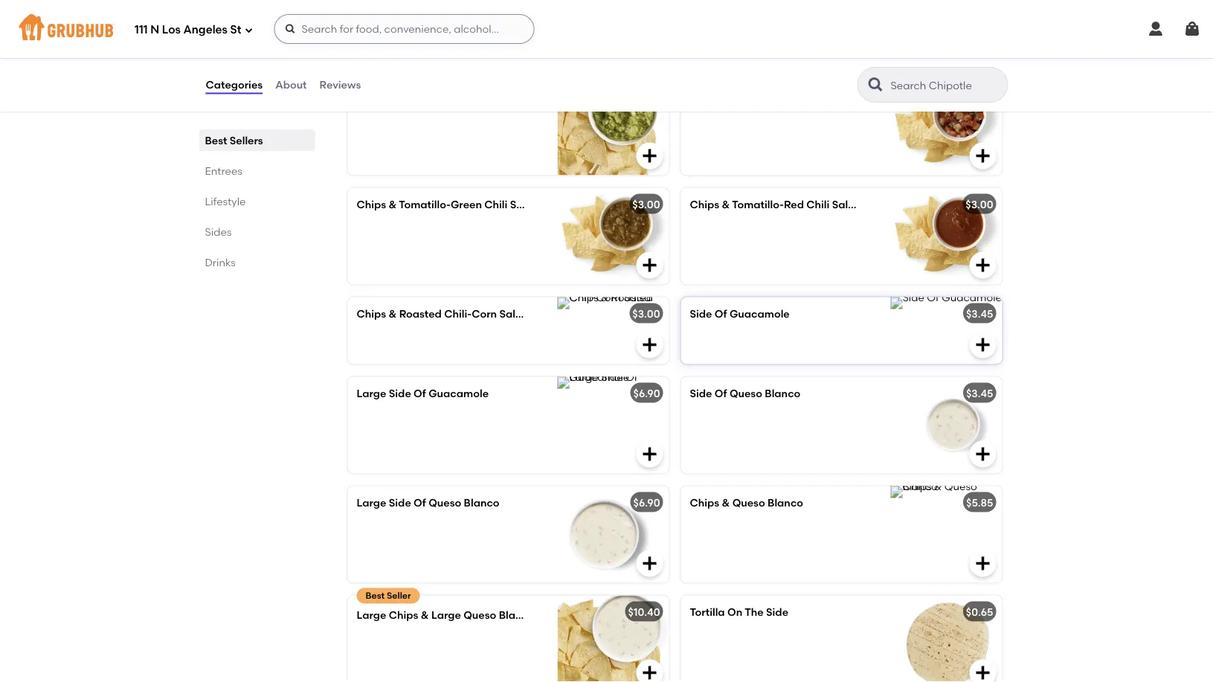 Task type: describe. For each thing, give the bounding box(es) containing it.
salsa for chips & roasted chili-corn salsa
[[500, 307, 528, 320]]

sellers
[[230, 134, 263, 147]]

$5.85
[[966, 496, 994, 509]]

large chips & large guacamole image
[[558, 78, 669, 175]]

on
[[728, 605, 743, 618]]

entrees tab
[[205, 163, 309, 179]]

best for seller
[[366, 590, 385, 601]]

chips image
[[558, 0, 669, 66]]

large side of guacamole image
[[558, 377, 669, 389]]

lifestyle tab
[[205, 193, 309, 209]]

$3.00 button
[[681, 78, 1003, 175]]

$0.65
[[966, 605, 994, 618]]

main navigation navigation
[[0, 0, 1213, 58]]

the
[[745, 605, 764, 618]]

& for chips & queso blanco
[[722, 496, 730, 509]]

$6.90 for side of queso blanco
[[634, 387, 660, 399]]

best sellers tab
[[205, 132, 309, 148]]

chili for green
[[485, 198, 508, 210]]

$6.90 for chips & queso blanco
[[634, 496, 660, 509]]

green
[[451, 198, 482, 210]]

chips inside best seller large chips & large queso blanco
[[389, 608, 418, 621]]

large chips & large guacamole button
[[348, 78, 669, 175]]

salsa for chips & tomatillo-green chili salsa
[[510, 198, 538, 210]]

111
[[135, 23, 148, 37]]

side of queso blanco image
[[891, 377, 1003, 473]]

n
[[150, 23, 159, 37]]

guacamole inside large chips & large guacamole button
[[464, 88, 524, 101]]

1 vertical spatial guacamole
[[730, 307, 790, 320]]

side of queso blanco
[[690, 387, 801, 399]]

tortilla
[[690, 605, 725, 618]]

corn
[[472, 307, 497, 320]]

tomatillo- for red
[[732, 198, 784, 210]]

about
[[275, 78, 307, 91]]

salsa for chips & tomatillo-red chili salsa
[[832, 198, 860, 210]]

svg image for large side of guacamole
[[641, 445, 659, 463]]

& for chips & tomatillo-red chili salsa
[[722, 198, 730, 210]]

chips & queso blanco
[[690, 496, 804, 509]]

large chips & large guacamole
[[357, 88, 524, 101]]

chips & tomatillo-green chili salsa
[[357, 198, 538, 210]]

Search Chipotle search field
[[889, 78, 1003, 92]]

chips for chips & tomatillo-red chili salsa
[[690, 198, 720, 210]]

chips for chips & tomatillo-green chili salsa
[[357, 198, 386, 210]]

$3.45 for side of queso blanco
[[966, 387, 994, 399]]

$3.00 for chips & roasted chili-corn salsa
[[633, 307, 660, 320]]

side of guacamole
[[690, 307, 790, 320]]

& for chips & roasted chili-corn salsa
[[389, 307, 397, 320]]

svg image for chips & tomatillo-red chili salsa
[[974, 256, 992, 274]]

large chips & large queso blanco image
[[558, 595, 669, 682]]



Task type: vqa. For each thing, say whether or not it's contained in the screenshot.
About
yes



Task type: locate. For each thing, give the bounding box(es) containing it.
blanco
[[765, 387, 801, 399], [464, 496, 500, 509], [768, 496, 804, 509], [499, 608, 535, 621]]

chips & tomatillo-red chili salsa
[[690, 198, 860, 210]]

roasted
[[399, 307, 442, 320]]

2 tomatillo- from the left
[[732, 198, 784, 210]]

tortilla on the side
[[690, 605, 789, 618]]

$3.00
[[966, 88, 994, 101], [633, 198, 660, 210], [966, 198, 994, 210], [633, 307, 660, 320]]

chips & queso blanco image
[[891, 486, 1003, 498]]

tortilla on the side image
[[891, 595, 1003, 682]]

drinks tab
[[205, 254, 309, 270]]

angeles
[[183, 23, 228, 37]]

0 vertical spatial guacamole
[[464, 88, 524, 101]]

1 tomatillo- from the left
[[399, 198, 451, 210]]

chips inside button
[[389, 88, 418, 101]]

$3.45
[[966, 307, 994, 320], [966, 387, 994, 399]]

0 horizontal spatial chili
[[485, 198, 508, 210]]

lifestyle
[[205, 195, 246, 208]]

chips & tomatillo-red chili salsa image
[[891, 188, 1003, 284]]

side of guacamole image
[[891, 297, 1002, 309]]

chips
[[389, 88, 418, 101], [357, 198, 386, 210], [690, 198, 720, 210], [357, 307, 386, 320], [690, 496, 720, 509], [389, 608, 418, 621]]

1 horizontal spatial best
[[366, 590, 385, 601]]

svg image
[[1147, 20, 1165, 38], [1184, 20, 1202, 38], [285, 23, 296, 35], [244, 26, 253, 35], [641, 37, 659, 55], [974, 37, 992, 55], [641, 256, 659, 274], [641, 336, 659, 354], [974, 336, 992, 354], [974, 445, 992, 463], [641, 555, 659, 572], [641, 664, 659, 682], [974, 664, 992, 682]]

best inside 'tab'
[[205, 134, 227, 147]]

chips for chips & roasted chili-corn salsa
[[357, 307, 386, 320]]

chips & roasted chili-corn salsa image
[[558, 297, 669, 309]]

sides
[[205, 225, 232, 238]]

chips & roasted chili-corn salsa
[[357, 307, 528, 320]]

chili-
[[444, 307, 472, 320]]

1 horizontal spatial chili
[[807, 198, 830, 210]]

reviews button
[[319, 58, 362, 112]]

chips & fresh tomato salsa image
[[891, 78, 1003, 175]]

1 chili from the left
[[485, 198, 508, 210]]

sides tab
[[205, 224, 309, 240]]

best inside best seller large chips & large queso blanco
[[366, 590, 385, 601]]

tomatillo- for green
[[399, 198, 451, 210]]

best left sellers
[[205, 134, 227, 147]]

0 horizontal spatial best
[[205, 134, 227, 147]]

$10.40
[[628, 605, 660, 618]]

salsa right corn
[[500, 307, 528, 320]]

$6.90
[[634, 387, 660, 399], [634, 496, 660, 509]]

salsa right red
[[832, 198, 860, 210]]

0 vertical spatial best
[[205, 134, 227, 147]]

guacamole
[[464, 88, 524, 101], [730, 307, 790, 320], [429, 387, 489, 399]]

queso
[[730, 387, 763, 399], [429, 496, 461, 509], [733, 496, 765, 509], [464, 608, 496, 621]]

large side of queso blanco
[[357, 496, 500, 509]]

st
[[230, 23, 241, 37]]

categories button
[[205, 58, 263, 112]]

search icon image
[[867, 76, 885, 94]]

1 vertical spatial $6.90
[[634, 496, 660, 509]]

salsa right green
[[510, 198, 538, 210]]

blanco inside best seller large chips & large queso blanco
[[499, 608, 535, 621]]

1 vertical spatial $3.45
[[966, 387, 994, 399]]

tomatillo-
[[399, 198, 451, 210], [732, 198, 784, 210]]

large side of guacamole
[[357, 387, 489, 399]]

& inside large chips & large guacamole button
[[421, 88, 429, 101]]

& for chips & tomatillo-green chili salsa
[[389, 198, 397, 210]]

best seller large chips & large queso blanco
[[357, 590, 535, 621]]

queso inside best seller large chips & large queso blanco
[[464, 608, 496, 621]]

$3.00 for chips & tomatillo-green chili salsa
[[633, 198, 660, 210]]

best sellers
[[205, 134, 263, 147]]

svg image
[[641, 147, 659, 165], [974, 147, 992, 165], [974, 256, 992, 274], [641, 445, 659, 463], [974, 555, 992, 572]]

& inside best seller large chips & large queso blanco
[[421, 608, 429, 621]]

111 n los angeles st
[[135, 23, 241, 37]]

$3.45 for side of guacamole
[[966, 307, 994, 320]]

$3.00 inside button
[[966, 88, 994, 101]]

chili
[[485, 198, 508, 210], [807, 198, 830, 210]]

side
[[690, 307, 712, 320], [389, 387, 411, 399], [690, 387, 712, 399], [389, 496, 411, 509], [766, 605, 789, 618]]

chips & tomatillo-green chili salsa image
[[558, 188, 669, 284]]

2 vertical spatial guacamole
[[429, 387, 489, 399]]

best left seller
[[366, 590, 385, 601]]

Search for food, convenience, alcohol... search field
[[274, 14, 535, 44]]

best for sellers
[[205, 134, 227, 147]]

1 horizontal spatial tomatillo-
[[732, 198, 784, 210]]

1 vertical spatial best
[[366, 590, 385, 601]]

chili right red
[[807, 198, 830, 210]]

large
[[357, 88, 386, 101], [431, 88, 461, 101], [357, 387, 386, 399], [357, 496, 386, 509], [357, 608, 386, 621], [431, 608, 461, 621]]

los
[[162, 23, 181, 37]]

categories
[[206, 78, 263, 91]]

best
[[205, 134, 227, 147], [366, 590, 385, 601]]

0 horizontal spatial tomatillo-
[[399, 198, 451, 210]]

2 $6.90 from the top
[[634, 496, 660, 509]]

of
[[715, 307, 727, 320], [414, 387, 426, 399], [715, 387, 727, 399], [414, 496, 426, 509]]

about button
[[275, 58, 308, 112]]

0 vertical spatial $3.45
[[966, 307, 994, 320]]

chili right green
[[485, 198, 508, 210]]

svg image for chips & queso blanco
[[974, 555, 992, 572]]

entrees
[[205, 164, 242, 177]]

seller
[[387, 590, 411, 601]]

red
[[784, 198, 804, 210]]

1 $3.45 from the top
[[966, 307, 994, 320]]

chips & guacamole image
[[891, 0, 1003, 66]]

reviews
[[320, 78, 361, 91]]

chili for red
[[807, 198, 830, 210]]

$3.00 for chips & tomatillo-red chili salsa
[[966, 198, 994, 210]]

&
[[421, 88, 429, 101], [389, 198, 397, 210], [722, 198, 730, 210], [389, 307, 397, 320], [722, 496, 730, 509], [421, 608, 429, 621]]

2 chili from the left
[[807, 198, 830, 210]]

2 $3.45 from the top
[[966, 387, 994, 399]]

large side of queso blanco image
[[558, 486, 669, 583]]

drinks
[[205, 256, 236, 269]]

chips for chips & queso blanco
[[690, 496, 720, 509]]

salsa
[[510, 198, 538, 210], [832, 198, 860, 210], [500, 307, 528, 320]]

0 vertical spatial $6.90
[[634, 387, 660, 399]]

1 $6.90 from the top
[[634, 387, 660, 399]]



